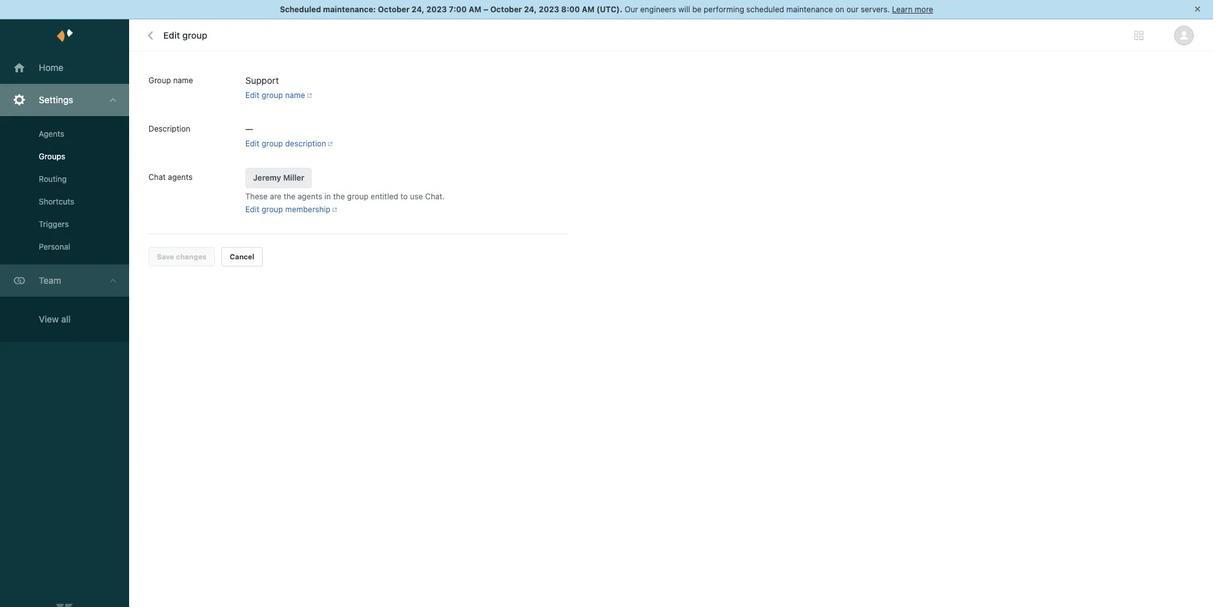 Task type: locate. For each thing, give the bounding box(es) containing it.
edit group
[[163, 30, 208, 41]]

shortcuts
[[39, 197, 74, 207]]

0 vertical spatial name
[[173, 76, 193, 85]]

view all
[[39, 314, 71, 325]]

2 the from the left
[[333, 192, 345, 202]]

—
[[245, 123, 253, 134]]

more
[[915, 5, 934, 14]]

agents right chat
[[168, 172, 193, 182]]

edit down — at the left of the page
[[245, 139, 260, 149]]

0 horizontal spatial october
[[378, 5, 410, 14]]

cancel
[[230, 253, 255, 261]]

24, left 8:00
[[524, 5, 537, 14]]

name
[[173, 76, 193, 85], [285, 90, 305, 100]]

1 october from the left
[[378, 5, 410, 14]]

agents up membership
[[298, 192, 323, 202]]

maintenance:
[[323, 5, 376, 14]]

1 horizontal spatial october
[[491, 5, 522, 14]]

the
[[284, 192, 296, 202], [333, 192, 345, 202]]

2023
[[427, 5, 447, 14], [539, 5, 560, 14]]

edit for edit group description
[[245, 139, 260, 149]]

edit
[[163, 30, 180, 41], [245, 90, 260, 100], [245, 139, 260, 149], [245, 205, 260, 214]]

1 vertical spatial agents
[[298, 192, 323, 202]]

save changes button
[[149, 247, 215, 267]]

be
[[693, 5, 702, 14]]

learn
[[893, 5, 913, 14]]

edit group description
[[245, 139, 326, 149]]

description
[[285, 139, 326, 149]]

support
[[245, 75, 279, 86]]

zendesk products image
[[1135, 31, 1144, 40]]

2 am from the left
[[582, 5, 595, 14]]

october right –
[[491, 5, 522, 14]]

7:00
[[449, 5, 467, 14]]

miller
[[283, 173, 305, 183]]

our
[[847, 5, 859, 14]]

1 vertical spatial name
[[285, 90, 305, 100]]

1 horizontal spatial agents
[[298, 192, 323, 202]]

group down are
[[262, 205, 283, 214]]

1 horizontal spatial 2023
[[539, 5, 560, 14]]

group down the support
[[262, 90, 283, 100]]

am left –
[[469, 5, 482, 14]]

2 24, from the left
[[524, 5, 537, 14]]

8:00
[[562, 5, 580, 14]]

edit group membership
[[245, 205, 331, 214]]

am right 8:00
[[582, 5, 595, 14]]

2 2023 from the left
[[539, 5, 560, 14]]

24, left 7:00
[[412, 5, 425, 14]]

october
[[378, 5, 410, 14], [491, 5, 522, 14]]

performing
[[704, 5, 745, 14]]

home
[[39, 62, 63, 73]]

group left description
[[262, 139, 283, 149]]

0 horizontal spatial agents
[[168, 172, 193, 182]]

our
[[625, 5, 638, 14]]

save
[[157, 253, 174, 261]]

–
[[484, 5, 489, 14]]

are
[[270, 192, 282, 202]]

group left entitled
[[347, 192, 369, 202]]

0 horizontal spatial am
[[469, 5, 482, 14]]

cancel button
[[221, 247, 263, 267]]

am
[[469, 5, 482, 14], [582, 5, 595, 14]]

chat.
[[425, 192, 445, 202]]

0 horizontal spatial 2023
[[427, 5, 447, 14]]

edit group description link
[[245, 139, 333, 149]]

24,
[[412, 5, 425, 14], [524, 5, 537, 14]]

jeremy
[[253, 173, 281, 183]]

2023 left 7:00
[[427, 5, 447, 14]]

1 horizontal spatial the
[[333, 192, 345, 202]]

will
[[679, 5, 691, 14]]

1 horizontal spatial name
[[285, 90, 305, 100]]

0 horizontal spatial name
[[173, 76, 193, 85]]

2023 left 8:00
[[539, 5, 560, 14]]

group
[[182, 30, 208, 41], [262, 90, 283, 100], [262, 139, 283, 149], [347, 192, 369, 202], [262, 205, 283, 214]]

1 horizontal spatial 24,
[[524, 5, 537, 14]]

membership
[[285, 205, 331, 214]]

0 horizontal spatial the
[[284, 192, 296, 202]]

chat
[[149, 172, 166, 182]]

agents
[[168, 172, 193, 182], [298, 192, 323, 202]]

edit group name
[[245, 90, 305, 100]]

0 horizontal spatial 24,
[[412, 5, 425, 14]]

team
[[39, 275, 61, 286]]

(utc).
[[597, 5, 623, 14]]

october right maintenance:
[[378, 5, 410, 14]]

edit down the support
[[245, 90, 260, 100]]

edit up group name
[[163, 30, 180, 41]]

group up group name
[[182, 30, 208, 41]]

1 horizontal spatial am
[[582, 5, 595, 14]]

the right "in" at the top left of the page
[[333, 192, 345, 202]]

the up edit group membership in the left top of the page
[[284, 192, 296, 202]]

name right group
[[173, 76, 193, 85]]

edit down these
[[245, 205, 260, 214]]

group name
[[149, 76, 193, 85]]

all
[[61, 314, 71, 325]]

name up edit group description link
[[285, 90, 305, 100]]



Task type: vqa. For each thing, say whether or not it's contained in the screenshot.
'macro'
no



Task type: describe. For each thing, give the bounding box(es) containing it.
1 am from the left
[[469, 5, 482, 14]]

edit for edit group name
[[245, 90, 260, 100]]

group for edit group
[[182, 30, 208, 41]]

these are the agents in the group entitled to use chat.
[[245, 192, 445, 202]]

edit for edit group membership
[[245, 205, 260, 214]]

scheduled
[[747, 5, 785, 14]]

group for edit group membership
[[262, 205, 283, 214]]

view
[[39, 314, 59, 325]]

group for edit group description
[[262, 139, 283, 149]]

servers.
[[861, 5, 890, 14]]

0 vertical spatial agents
[[168, 172, 193, 182]]

chat agents
[[149, 172, 193, 182]]

2 october from the left
[[491, 5, 522, 14]]

scheduled maintenance: october 24, 2023 7:00 am – october 24, 2023 8:00 am (utc). our engineers will be performing scheduled maintenance on our servers. learn more
[[280, 5, 934, 14]]

personal
[[39, 242, 70, 252]]

edit group name link
[[245, 90, 312, 100]]

group
[[149, 76, 171, 85]]

description
[[149, 124, 190, 134]]

maintenance
[[787, 5, 834, 14]]

groups
[[39, 152, 65, 161]]

learn more link
[[893, 5, 934, 14]]

edit group membership link
[[245, 205, 337, 214]]

agents
[[39, 129, 64, 139]]

triggers
[[39, 220, 69, 229]]

scheduled
[[280, 5, 321, 14]]

these
[[245, 192, 268, 202]]

1 24, from the left
[[412, 5, 425, 14]]

to
[[401, 192, 408, 202]]

save changes
[[157, 253, 207, 261]]

changes
[[176, 253, 207, 261]]

entitled
[[371, 192, 399, 202]]

jeremy miller
[[253, 173, 305, 183]]

edit for edit group
[[163, 30, 180, 41]]

engineers
[[641, 5, 677, 14]]

group for edit group name
[[262, 90, 283, 100]]

use
[[410, 192, 423, 202]]

routing
[[39, 174, 67, 184]]

1 the from the left
[[284, 192, 296, 202]]

in
[[325, 192, 331, 202]]

on
[[836, 5, 845, 14]]

settings
[[39, 94, 73, 105]]

1 2023 from the left
[[427, 5, 447, 14]]



